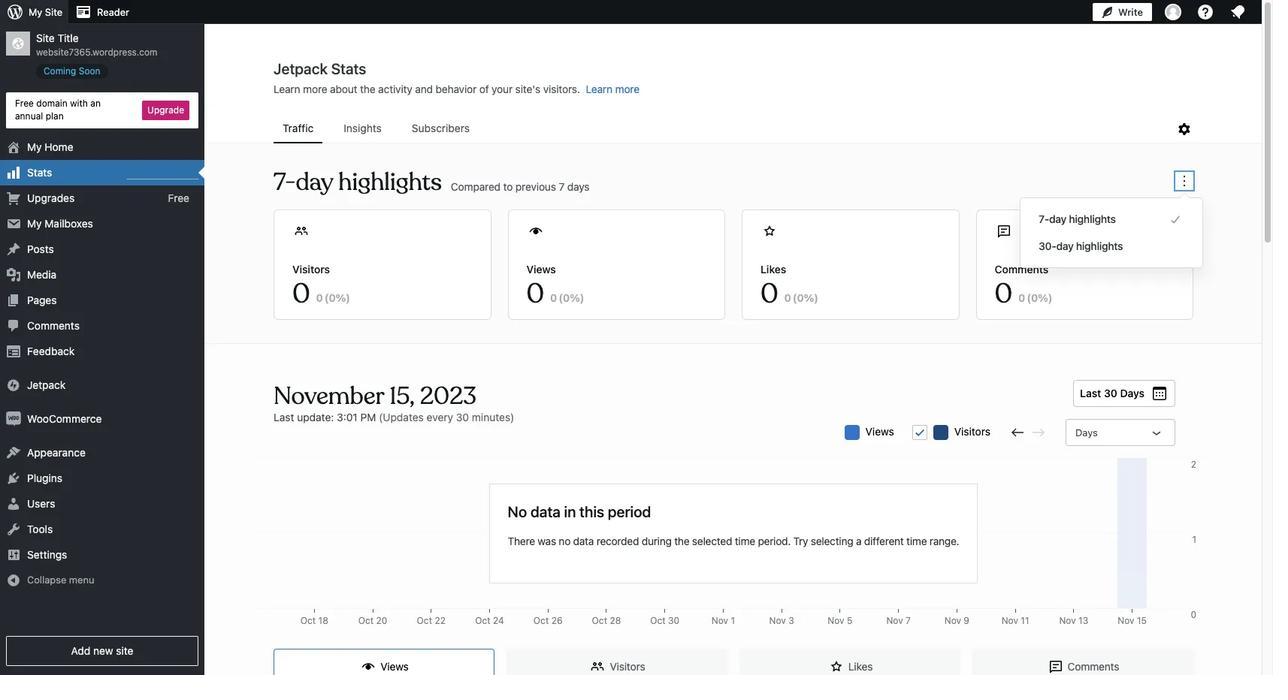 Task type: vqa. For each thing, say whether or not it's contained in the screenshot.
the %) for Visitors 0 0 ( 0 %)
yes



Task type: locate. For each thing, give the bounding box(es) containing it.
1 nov from the left
[[712, 616, 728, 627]]

7 left nov 9
[[906, 616, 911, 627]]

4 %) from the left
[[1038, 292, 1053, 304]]

domain
[[36, 98, 68, 109]]

2 vertical spatial views
[[381, 661, 409, 673]]

30 up days dropdown button
[[1104, 387, 1117, 400]]

days inside button
[[1120, 387, 1145, 400]]

mailboxes
[[45, 217, 93, 230]]

30 left nov 1
[[668, 616, 680, 627]]

site
[[45, 6, 62, 18], [36, 32, 55, 44]]

menu containing traffic
[[274, 115, 1176, 144]]

2 horizontal spatial 30
[[1104, 387, 1117, 400]]

0 horizontal spatial 7
[[559, 180, 565, 193]]

100,000 down days dropdown button
[[1162, 459, 1197, 471]]

nov 11
[[1002, 616, 1029, 627]]

highlights down the 7-day highlights button
[[1076, 240, 1123, 253]]

1 horizontal spatial comments
[[995, 263, 1049, 276]]

oct left 18
[[300, 616, 316, 627]]

time left period.
[[735, 535, 755, 548]]

1 img image from the top
[[6, 378, 21, 393]]

nov for nov 11
[[1002, 616, 1018, 627]]

1 vertical spatial comments
[[27, 319, 80, 332]]

15
[[1137, 616, 1147, 627]]

( inside comments 0 0 ( 0 %)
[[1027, 292, 1031, 304]]

100,000 right 15
[[1162, 616, 1197, 627]]

0 vertical spatial 7-
[[274, 167, 296, 198]]

22
[[435, 616, 446, 627]]

1 horizontal spatial free
[[168, 191, 189, 204]]

2 horizontal spatial comments
[[1068, 661, 1119, 673]]

nov 9
[[945, 616, 970, 627]]

nov for nov 7
[[886, 616, 903, 627]]

3 nov from the left
[[828, 616, 845, 627]]

1 horizontal spatial likes
[[848, 661, 873, 673]]

30 right every
[[456, 411, 469, 424]]

during
[[642, 535, 672, 548]]

30 inside button
[[1104, 387, 1117, 400]]

views inside views link
[[381, 661, 409, 673]]

8 nov from the left
[[1118, 616, 1135, 627]]

the right 'about'
[[360, 83, 375, 95]]

img image inside 'jetpack' link
[[6, 378, 21, 393]]

0 horizontal spatial 30
[[456, 411, 469, 424]]

%) inside views 0 0 ( 0 %)
[[570, 292, 584, 304]]

1 horizontal spatial visitors
[[610, 661, 645, 673]]

new
[[93, 645, 113, 658]]

my up 'posts'
[[27, 217, 42, 230]]

7- inside button
[[1039, 213, 1049, 225]]

1 horizontal spatial time
[[907, 535, 927, 548]]

2 vertical spatial highlights
[[1076, 240, 1123, 253]]

4 nov from the left
[[886, 616, 903, 627]]

7 nov from the left
[[1059, 616, 1076, 627]]

2 oct from the left
[[358, 616, 374, 627]]

comments
[[995, 263, 1049, 276], [27, 319, 80, 332], [1068, 661, 1119, 673]]

oct left '20'
[[358, 616, 374, 627]]

1 horizontal spatial 1
[[1192, 534, 1197, 546]]

( for views 0 0 ( 0 %)
[[559, 292, 563, 304]]

and
[[415, 83, 433, 95]]

0 horizontal spatial 7-day highlights
[[274, 167, 442, 198]]

1 time from the left
[[735, 535, 755, 548]]

%) for comments 0 0 ( 0 %)
[[1038, 292, 1053, 304]]

write link
[[1093, 0, 1152, 24]]

there
[[508, 535, 535, 548]]

3 oct from the left
[[417, 616, 432, 627]]

7- inside jetpack stats main content
[[274, 167, 296, 198]]

( inside views 0 0 ( 0 %)
[[559, 292, 563, 304]]

13
[[1079, 616, 1088, 627]]

0 vertical spatial views
[[526, 263, 556, 276]]

comments link down media link
[[0, 313, 204, 339]]

period
[[608, 503, 651, 520]]

data right no
[[573, 535, 594, 548]]

2 horizontal spatial views
[[866, 425, 894, 438]]

my for my mailboxes
[[27, 217, 42, 230]]

november
[[274, 381, 384, 412]]

1 vertical spatial highlights
[[1069, 213, 1116, 225]]

5 oct from the left
[[534, 616, 549, 627]]

0 vertical spatial my
[[29, 6, 42, 18]]

0 horizontal spatial free
[[15, 98, 34, 109]]

oct left 28
[[592, 616, 607, 627]]

0 vertical spatial 30
[[1104, 387, 1117, 400]]

highlights down 'insights' link
[[338, 167, 442, 198]]

comments link
[[0, 313, 204, 339], [973, 649, 1194, 676]]

1 vertical spatial last
[[274, 411, 294, 424]]

(updates
[[379, 411, 424, 424]]

oct left 22
[[417, 616, 432, 627]]

30 for last
[[1104, 387, 1117, 400]]

site
[[116, 645, 133, 658]]

visitors inside 'link'
[[610, 661, 645, 673]]

(
[[325, 292, 329, 304], [559, 292, 563, 304], [793, 292, 797, 304], [1027, 292, 1031, 304]]

visitors link
[[507, 649, 728, 676]]

20
[[376, 616, 387, 627]]

oct right 28
[[650, 616, 666, 627]]

pages
[[27, 294, 57, 306]]

woocommerce link
[[0, 406, 204, 432]]

last left update:
[[274, 411, 294, 424]]

0 vertical spatial 1
[[1192, 534, 1197, 546]]

1 vertical spatial 7
[[906, 616, 911, 627]]

last
[[1080, 387, 1101, 400], [274, 411, 294, 424]]

my
[[29, 6, 42, 18], [27, 140, 42, 153], [27, 217, 42, 230]]

img image
[[6, 378, 21, 393], [6, 412, 21, 427]]

30-day highlights button
[[1039, 238, 1185, 256]]

%) for visitors 0 0 ( 0 %)
[[336, 292, 350, 304]]

7-day highlights up "30-day highlights"
[[1039, 213, 1116, 225]]

0 vertical spatial comments link
[[0, 313, 204, 339]]

help image
[[1197, 3, 1215, 21]]

add new site link
[[6, 637, 198, 667]]

my site
[[29, 6, 62, 18]]

site left title
[[36, 32, 55, 44]]

nov right the 5
[[886, 616, 903, 627]]

( inside visitors 0 0 ( 0 %)
[[325, 292, 329, 304]]

1 %) from the left
[[336, 292, 350, 304]]

nov 13
[[1059, 616, 1088, 627]]

1 vertical spatial likes
[[848, 661, 873, 673]]

free
[[15, 98, 34, 109], [168, 191, 189, 204]]

img image inside woocommerce link
[[6, 412, 21, 427]]

1 horizontal spatial comments link
[[973, 649, 1194, 676]]

0 horizontal spatial comments
[[27, 319, 80, 332]]

0 vertical spatial likes
[[761, 263, 786, 276]]

home
[[45, 140, 73, 153]]

0 vertical spatial 100,000
[[1162, 459, 1197, 471]]

7-day highlights down 'insights' link
[[274, 167, 442, 198]]

subscribers
[[412, 122, 470, 135]]

None checkbox
[[912, 425, 927, 440]]

add
[[71, 645, 90, 658]]

5 nov from the left
[[945, 616, 961, 627]]

1 vertical spatial img image
[[6, 412, 21, 427]]

collapse menu
[[27, 574, 94, 586]]

2 time from the left
[[907, 535, 927, 548]]

0 vertical spatial 7
[[559, 180, 565, 193]]

3 ( from the left
[[793, 292, 797, 304]]

%) inside visitors 0 0 ( 0 %)
[[336, 292, 350, 304]]

comments down 13
[[1068, 661, 1119, 673]]

0 vertical spatial visitors
[[292, 263, 330, 276]]

site title website7365.wordpress.com coming soon
[[36, 32, 157, 77]]

2023
[[420, 381, 477, 412]]

free up annual plan
[[15, 98, 34, 109]]

7- down traffic link
[[274, 167, 296, 198]]

2 vertical spatial my
[[27, 217, 42, 230]]

coming
[[44, 65, 76, 77]]

1 horizontal spatial 7-day highlights
[[1039, 213, 1116, 225]]

days inside dropdown button
[[1076, 427, 1098, 439]]

1 horizontal spatial views
[[526, 263, 556, 276]]

oct left 24
[[475, 616, 491, 627]]

tools link
[[0, 517, 204, 542]]

0 inside 100,000 2 1 0
[[1191, 610, 1197, 621]]

day
[[296, 167, 333, 198], [1049, 213, 1067, 225], [1056, 240, 1074, 253]]

learn more
[[586, 83, 640, 95]]

1 vertical spatial 100,000
[[1162, 616, 1197, 627]]

nov for nov 5
[[828, 616, 845, 627]]

6 nov from the left
[[1002, 616, 1018, 627]]

users link
[[0, 491, 204, 517]]

2 vertical spatial day
[[1056, 240, 1074, 253]]

comments inside comments 0 0 ( 0 %)
[[995, 263, 1049, 276]]

the inside jetpack stats learn more about the activity and behavior of your site's visitors. learn more
[[360, 83, 375, 95]]

100,000
[[1162, 459, 1197, 471], [1162, 616, 1197, 627]]

oct 18
[[300, 616, 328, 627]]

3 %) from the left
[[804, 292, 819, 304]]

1 vertical spatial days
[[1076, 427, 1098, 439]]

img image for woocommerce
[[6, 412, 21, 427]]

1 vertical spatial 7-day highlights
[[1039, 213, 1116, 225]]

1 horizontal spatial 30
[[668, 616, 680, 627]]

0 horizontal spatial time
[[735, 535, 755, 548]]

img image left woocommerce
[[6, 412, 21, 427]]

30 for oct
[[668, 616, 680, 627]]

my for my home
[[27, 140, 42, 153]]

0 vertical spatial comments
[[995, 263, 1049, 276]]

nov left 13
[[1059, 616, 1076, 627]]

( inside likes 0 0 ( 0 %)
[[793, 292, 797, 304]]

free down the highest hourly views 0 image
[[168, 191, 189, 204]]

2 vertical spatial 30
[[668, 616, 680, 627]]

7
[[559, 180, 565, 193], [906, 616, 911, 627]]

visitors inside visitors 0 0 ( 0 %)
[[292, 263, 330, 276]]

1 horizontal spatial the
[[674, 535, 690, 548]]

0 vertical spatial highlights
[[338, 167, 442, 198]]

0 horizontal spatial the
[[360, 83, 375, 95]]

1 vertical spatial 1
[[731, 616, 735, 627]]

tooltip containing 7-day highlights
[[1012, 190, 1203, 268]]

1 inside 100,000 2 1 0
[[1192, 534, 1197, 546]]

4 ( from the left
[[1027, 292, 1031, 304]]

( for comments 0 0 ( 0 %)
[[1027, 292, 1031, 304]]

7-
[[274, 167, 296, 198], [1039, 213, 1049, 225]]

7 oct from the left
[[650, 616, 666, 627]]

posts link
[[0, 236, 204, 262]]

oct for oct 24
[[475, 616, 491, 627]]

0 vertical spatial days
[[1120, 387, 1145, 400]]

likes inside likes 0 0 ( 0 %)
[[761, 263, 786, 276]]

0 vertical spatial data
[[531, 503, 561, 520]]

nov left 11
[[1002, 616, 1018, 627]]

15,
[[389, 381, 415, 412]]

1 oct from the left
[[300, 616, 316, 627]]

nov for nov 9
[[945, 616, 961, 627]]

comments down 30-
[[995, 263, 1049, 276]]

the right during
[[674, 535, 690, 548]]

0 vertical spatial img image
[[6, 378, 21, 393]]

tooltip
[[1012, 190, 1203, 268]]

2 100,000 from the top
[[1162, 616, 1197, 627]]

0 vertical spatial free
[[15, 98, 34, 109]]

2 ( from the left
[[559, 292, 563, 304]]

0 vertical spatial last
[[1080, 387, 1101, 400]]

( for likes 0 0 ( 0 %)
[[793, 292, 797, 304]]

data left in
[[531, 503, 561, 520]]

free for free
[[168, 191, 189, 204]]

visitors
[[292, 263, 330, 276], [954, 425, 991, 438], [610, 661, 645, 673]]

menu
[[69, 574, 94, 586]]

nov 7
[[886, 616, 911, 627]]

oct 24
[[475, 616, 504, 627]]

comments link down 13
[[973, 649, 1194, 676]]

nov left 15
[[1118, 616, 1135, 627]]

1 horizontal spatial days
[[1120, 387, 1145, 400]]

0 horizontal spatial likes
[[761, 263, 786, 276]]

%) inside comments 0 0 ( 0 %)
[[1038, 292, 1053, 304]]

media
[[27, 268, 57, 281]]

my home
[[27, 140, 73, 153]]

1 100,000 from the top
[[1162, 459, 1197, 471]]

compared
[[451, 180, 501, 193]]

1 vertical spatial site
[[36, 32, 55, 44]]

1 vertical spatial 30
[[456, 411, 469, 424]]

last up days dropdown button
[[1080, 387, 1101, 400]]

0 horizontal spatial last
[[274, 411, 294, 424]]

img image for jetpack
[[6, 378, 21, 393]]

7-day highlights button
[[1039, 210, 1185, 228]]

0 horizontal spatial 7-
[[274, 167, 296, 198]]

day down traffic link
[[296, 167, 333, 198]]

nov left the 5
[[828, 616, 845, 627]]

nov right oct 30 on the right bottom
[[712, 616, 728, 627]]

free inside free domain with an annual plan
[[15, 98, 34, 109]]

2 vertical spatial comments
[[1068, 661, 1119, 673]]

highest hourly views 0 image
[[127, 170, 198, 179]]

0 vertical spatial 7-day highlights
[[274, 167, 442, 198]]

30-
[[1039, 240, 1056, 253]]

0 vertical spatial the
[[360, 83, 375, 95]]

comments up feedback
[[27, 319, 80, 332]]

2 %) from the left
[[570, 292, 584, 304]]

day down the 7-day highlights button
[[1056, 240, 1074, 253]]

1 horizontal spatial last
[[1080, 387, 1101, 400]]

3
[[789, 616, 794, 627]]

0 horizontal spatial views
[[381, 661, 409, 673]]

1 vertical spatial my
[[27, 140, 42, 153]]

time left range.
[[907, 535, 927, 548]]

highlights up "30-day highlights"
[[1069, 213, 1116, 225]]

oct left 26
[[534, 616, 549, 627]]

previous
[[516, 180, 556, 193]]

jetpack stats learn more about the activity and behavior of your site's visitors. learn more
[[274, 60, 640, 95]]

1 vertical spatial 7-
[[1039, 213, 1049, 225]]

nov left 9
[[945, 616, 961, 627]]

1 vertical spatial data
[[573, 535, 594, 548]]

menu
[[274, 115, 1176, 144]]

behavior
[[436, 83, 477, 95]]

2 img image from the top
[[6, 412, 21, 427]]

none checkbox inside jetpack stats main content
[[912, 425, 927, 440]]

nov left 3
[[769, 616, 786, 627]]

1 vertical spatial views
[[866, 425, 894, 438]]

2 vertical spatial visitors
[[610, 661, 645, 673]]

0 horizontal spatial 1
[[731, 616, 735, 627]]

selecting
[[811, 535, 853, 548]]

1 horizontal spatial data
[[573, 535, 594, 548]]

0 horizontal spatial data
[[531, 503, 561, 520]]

my left home
[[27, 140, 42, 153]]

reader
[[97, 6, 129, 18]]

2 horizontal spatial visitors
[[954, 425, 991, 438]]

last 30 days
[[1080, 387, 1145, 400]]

0 horizontal spatial days
[[1076, 427, 1098, 439]]

recorded
[[597, 535, 639, 548]]

24
[[493, 616, 504, 627]]

1 ( from the left
[[325, 292, 329, 304]]

4 oct from the left
[[475, 616, 491, 627]]

time
[[735, 535, 755, 548], [907, 535, 927, 548]]

0 vertical spatial day
[[296, 167, 333, 198]]

my left reader link
[[29, 6, 42, 18]]

insights link
[[335, 115, 391, 142]]

7 left days
[[559, 180, 565, 193]]

traffic link
[[274, 115, 323, 142]]

7- up 30-
[[1039, 213, 1049, 225]]

days
[[1120, 387, 1145, 400], [1076, 427, 1098, 439]]

of
[[479, 83, 489, 95]]

site up title
[[45, 6, 62, 18]]

2 nov from the left
[[769, 616, 786, 627]]

0
[[292, 277, 310, 311], [526, 277, 544, 311], [761, 277, 778, 311], [995, 277, 1013, 311], [316, 292, 323, 304], [329, 292, 336, 304], [550, 292, 557, 304], [563, 292, 570, 304], [784, 292, 791, 304], [797, 292, 804, 304], [1019, 292, 1025, 304], [1031, 292, 1038, 304], [1191, 610, 1197, 621]]

1 horizontal spatial 7-
[[1039, 213, 1049, 225]]

my site link
[[0, 0, 68, 24]]

%) inside likes 0 0 ( 0 %)
[[804, 292, 819, 304]]

my profile image
[[1165, 4, 1182, 20]]

feedback
[[27, 345, 75, 357]]

6 oct from the left
[[592, 616, 607, 627]]

1 vertical spatial free
[[168, 191, 189, 204]]

days down "last 30 days" on the bottom of page
[[1076, 427, 1098, 439]]

30-day highlights
[[1039, 240, 1123, 253]]

free for free domain with an annual plan
[[15, 98, 34, 109]]

day up 30-
[[1049, 213, 1067, 225]]

0 horizontal spatial visitors
[[292, 263, 330, 276]]

11
[[1021, 616, 1029, 627]]

img image left jetpack
[[6, 378, 21, 393]]

plugins
[[27, 472, 62, 484]]

0 vertical spatial site
[[45, 6, 62, 18]]

days up days dropdown button
[[1120, 387, 1145, 400]]

1 vertical spatial day
[[1049, 213, 1067, 225]]

1
[[1192, 534, 1197, 546], [731, 616, 735, 627]]



Task type: describe. For each thing, give the bounding box(es) containing it.
learn
[[274, 83, 300, 95]]

no
[[508, 503, 527, 520]]

traffic
[[283, 122, 314, 135]]

likes link
[[740, 649, 961, 676]]

period.
[[758, 535, 791, 548]]

plugins link
[[0, 466, 204, 491]]

oct 20
[[358, 616, 387, 627]]

range.
[[930, 535, 959, 548]]

oct for oct 20
[[358, 616, 374, 627]]

soon
[[79, 65, 100, 77]]

oct 28
[[592, 616, 621, 627]]

title
[[58, 32, 79, 44]]

30 inside the november 15, 2023 last update: 3:01 pm (updates every 30 minutes)
[[456, 411, 469, 424]]

oct for oct 22
[[417, 616, 432, 627]]

settings link
[[0, 542, 204, 568]]

feedback link
[[0, 339, 204, 364]]

%) for views 0 0 ( 0 %)
[[570, 292, 584, 304]]

different
[[864, 535, 904, 548]]

stats link
[[0, 160, 204, 185]]

no
[[559, 535, 571, 548]]

jetpack stats main content
[[205, 59, 1262, 676]]

last inside the november 15, 2023 last update: 3:01 pm (updates every 30 minutes)
[[274, 411, 294, 424]]

days
[[567, 180, 590, 193]]

100,000 for 100,000 2 1 0
[[1162, 459, 1197, 471]]

jetpack link
[[0, 372, 204, 398]]

likes for likes
[[848, 661, 873, 673]]

( for visitors 0 0 ( 0 %)
[[325, 292, 329, 304]]

oct 22
[[417, 616, 446, 627]]

pm
[[360, 411, 376, 424]]

settings
[[27, 548, 67, 561]]

pages link
[[0, 288, 204, 313]]

upgrades
[[27, 191, 75, 204]]

oct 30
[[650, 616, 680, 627]]

nov 3
[[769, 616, 794, 627]]

views inside views 0 0 ( 0 %)
[[526, 263, 556, 276]]

nov for nov 13
[[1059, 616, 1076, 627]]

manage your notifications image
[[1229, 3, 1247, 21]]

free domain with an annual plan
[[15, 98, 101, 122]]

highlights for the 7-day highlights button
[[1069, 213, 1116, 225]]

try
[[793, 535, 808, 548]]

write
[[1118, 6, 1143, 18]]

1 vertical spatial visitors
[[954, 425, 991, 438]]

learn more link
[[586, 83, 640, 95]]

activity
[[378, 83, 412, 95]]

menu inside jetpack stats main content
[[274, 115, 1176, 144]]

users
[[27, 497, 55, 510]]

woocommerce
[[27, 412, 102, 425]]

to
[[503, 180, 513, 193]]

day inside jetpack stats main content
[[296, 167, 333, 198]]

with
[[70, 98, 88, 109]]

1 vertical spatial the
[[674, 535, 690, 548]]

my for my site
[[29, 6, 42, 18]]

stats
[[27, 166, 52, 179]]

%) for likes 0 0 ( 0 %)
[[804, 292, 819, 304]]

selected
[[692, 535, 732, 548]]

oct 26
[[534, 616, 563, 627]]

100,000 2 1 0
[[1162, 459, 1197, 621]]

oct for oct 26
[[534, 616, 549, 627]]

no data in this period
[[508, 503, 651, 520]]

views link
[[274, 649, 495, 676]]

2
[[1191, 459, 1197, 471]]

oct for oct 30
[[650, 616, 666, 627]]

last inside button
[[1080, 387, 1101, 400]]

annual plan
[[15, 110, 64, 122]]

comments 0 0 ( 0 %)
[[995, 263, 1053, 311]]

day for the 7-day highlights button
[[1049, 213, 1067, 225]]

add new site
[[71, 645, 133, 658]]

oct for oct 18
[[300, 616, 316, 627]]

visitors 0 0 ( 0 %)
[[292, 263, 350, 311]]

0 horizontal spatial comments link
[[0, 313, 204, 339]]

nov for nov 15
[[1118, 616, 1135, 627]]

my mailboxes link
[[0, 211, 204, 236]]

100,000 for 100,000
[[1162, 616, 1197, 627]]

nov for nov 3
[[769, 616, 786, 627]]

reader link
[[68, 0, 135, 24]]

about
[[330, 83, 357, 95]]

my mailboxes
[[27, 217, 93, 230]]

likes 0 0 ( 0 %)
[[761, 263, 819, 311]]

oct for oct 28
[[592, 616, 607, 627]]

nov 15
[[1118, 616, 1147, 627]]

day for 30-day highlights button
[[1056, 240, 1074, 253]]

november 15, 2023 last update: 3:01 pm (updates every 30 minutes)
[[274, 381, 514, 424]]

1 horizontal spatial 7
[[906, 616, 911, 627]]

7-day highlights inside jetpack stats main content
[[274, 167, 442, 198]]

jetpack stats
[[274, 60, 366, 77]]

site inside site title website7365.wordpress.com coming soon
[[36, 32, 55, 44]]

posts
[[27, 242, 54, 255]]

was
[[538, 535, 556, 548]]

subscribers link
[[403, 115, 479, 142]]

7-day highlights inside button
[[1039, 213, 1116, 225]]

collapse menu link
[[0, 568, 204, 593]]

an
[[90, 98, 101, 109]]

update:
[[297, 411, 334, 424]]

in
[[564, 503, 576, 520]]

your
[[492, 83, 513, 95]]

tools
[[27, 523, 53, 536]]

likes for likes 0 0 ( 0 %)
[[761, 263, 786, 276]]

highlights for 30-day highlights button
[[1076, 240, 1123, 253]]

compared to previous 7 days
[[451, 180, 590, 193]]

3:01
[[337, 411, 358, 424]]

there was no data recorded during the selected time period. try selecting a different time range.
[[508, 535, 959, 548]]

collapse
[[27, 574, 66, 586]]

a
[[856, 535, 862, 548]]

1 vertical spatial comments link
[[973, 649, 1194, 676]]

appearance link
[[0, 440, 204, 466]]

nov for nov 1
[[712, 616, 728, 627]]

28
[[610, 616, 621, 627]]

days button
[[1066, 419, 1176, 446]]

upgrade button
[[142, 101, 189, 120]]

jetpack
[[27, 378, 66, 391]]

highlights inside jetpack stats main content
[[338, 167, 442, 198]]



